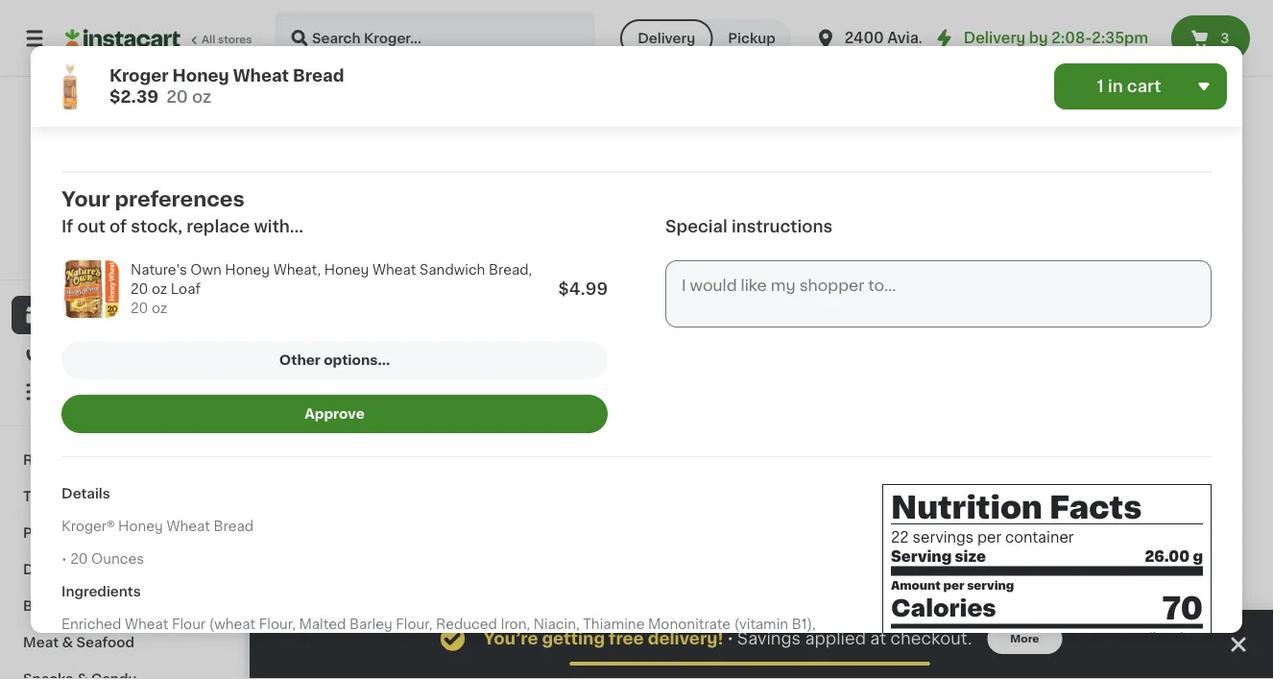 Task type: describe. For each thing, give the bounding box(es) containing it.
meat & seafood
[[23, 636, 134, 649]]

0 horizontal spatial stock
[[353, 363, 383, 374]]

garlic
[[921, 344, 961, 358]]

1 horizontal spatial many in stock
[[500, 381, 576, 392]]

recipes link
[[12, 442, 233, 478]]

malted
[[299, 618, 346, 631]]

20 down to
[[131, 283, 148, 296]]

nature's own honey wheat, honey wheat sandwich bread, 20 oz loaf 20 oz
[[131, 264, 532, 315]]

by
[[1029, 31, 1049, 45]]

20 inside "nature's own whitewheat healthy white bread, sliced white bread, 20 oz loaf"
[[1105, 364, 1123, 377]]

thiamine
[[583, 618, 645, 631]]

add for bread add 'button'
[[1192, 110, 1220, 123]]

bread, inside nature's own honey wheat, honey wheat sandwich bread, 20 oz loaf 20 oz
[[489, 264, 532, 277]]

wheat inside nature's own honey wheat, honey wheat sandwich bread, 20 oz loaf 20 oz
[[373, 264, 416, 277]]

add for add 'button' on top of 'servings per container'
[[999, 506, 1027, 520]]

calories
[[891, 598, 997, 621]]

wheat down reduced
[[439, 637, 483, 650]]

citric
[[443, 675, 480, 679]]

special
[[666, 218, 728, 235]]

bread for kroger honey wheat bread
[[673, 325, 713, 339]]

20 inside kroger classic white enriched bread 20 oz
[[288, 344, 302, 355]]

kroger classic white enriched bread 20 oz
[[288, 306, 429, 355]]

essentials
[[118, 490, 189, 503]]

iron,
[[501, 618, 530, 631]]

1 in cart field
[[1055, 63, 1228, 110]]

butterbread
[[547, 325, 629, 339]]

wheat down essentials
[[167, 520, 210, 533]]

0 vertical spatial many in stock
[[307, 363, 383, 374]]

own for whitewheat
[[1118, 306, 1149, 319]]

2 horizontal spatial white
[[1193, 344, 1232, 358]]

39
[[699, 282, 713, 292]]

1 horizontal spatial white
[[1058, 344, 1097, 358]]

facts
[[1050, 493, 1142, 523]]

nature's own whitewheat healthy white bread, sliced white bread, 20 oz loaf button
[[1058, 93, 1235, 394]]

view all (50+) button
[[1006, 24, 1128, 63]]

$ 9 99
[[869, 281, 907, 301]]

bread inside kroger classic white enriched bread 20 oz
[[351, 325, 391, 339]]

dairy & eggs link
[[12, 551, 233, 588]]

honey,
[[343, 637, 392, 650]]

again
[[97, 347, 135, 360]]

oz inside kroger honey wheat bread $2.39 20 oz
[[192, 89, 212, 105]]

dairy & eggs
[[23, 563, 113, 576]]

approve button
[[61, 395, 608, 434]]

nature's for nature's own bread, enriched, butterbread
[[481, 306, 537, 319]]

wheat inside kroger honey wheat bread $2.39 20 oz
[[233, 68, 289, 84]]

delivery by 2:08-2:35pm
[[964, 31, 1149, 45]]

aviation
[[888, 31, 948, 45]]

bread for kroger honey wheat bread $2.39 20 oz
[[293, 68, 344, 84]]

savings
[[738, 631, 801, 647]]

1 of from the left
[[140, 656, 157, 670]]

100% satisfaction guarantee button
[[30, 227, 215, 246]]

1
[[1097, 78, 1104, 95]]

add inside "add kroger plus to save" link
[[52, 252, 74, 263]]

1 horizontal spatial all
[[202, 34, 215, 45]]

folic
[[219, 637, 252, 650]]

kroger for kroger honey wheat bread
[[673, 306, 718, 319]]

phosphate,
[[273, 675, 349, 679]]

product group containing 9
[[866, 93, 1043, 393]]

approve
[[305, 408, 365, 421]]

(118)
[[469, 45, 493, 56]]

spo
[[79, 50, 100, 61]]

dr
[[952, 31, 969, 45]]

cart
[[1128, 78, 1162, 95]]

iodate,
[[695, 675, 742, 679]]

buy
[[54, 347, 81, 360]]

kroger inside "add kroger plus to save" link
[[77, 252, 114, 263]]

honey up the $2.39 element
[[324, 264, 369, 277]]

beverages link
[[12, 588, 233, 624]]

gluten,
[[487, 637, 535, 650]]

2400 aviation dr
[[845, 31, 969, 45]]

kroger link
[[80, 100, 165, 207]]

add button for bread
[[1155, 99, 1230, 134]]

value*
[[1166, 633, 1204, 644]]

each
[[161, 656, 194, 670]]

policy
[[135, 214, 168, 224]]

item carousel region containing fruit juice
[[288, 421, 1235, 679]]

thanksgiving
[[23, 490, 115, 503]]

lists
[[54, 385, 87, 399]]

b2),
[[189, 637, 216, 650]]

out
[[77, 218, 105, 235]]

lecithin,
[[382, 675, 440, 679]]

honey for kroger honey wheat bread $2.39 20 oz
[[172, 68, 229, 84]]

preferences
[[115, 190, 245, 210]]

with...
[[254, 218, 304, 235]]

all stores link
[[65, 12, 254, 65]]

9
[[877, 281, 891, 301]]

servings
[[913, 531, 974, 545]]

2%
[[61, 656, 82, 670]]

• for savings
[[728, 631, 734, 646]]

stock,
[[131, 218, 183, 235]]

seeds.
[[803, 675, 849, 679]]

$4.99 element
[[481, 278, 658, 303]]

kroger®
[[61, 520, 115, 533]]

cheesy
[[866, 344, 918, 358]]

reduced
[[436, 618, 497, 631]]

meat & seafood link
[[12, 624, 233, 661]]

$3.99 element
[[1058, 278, 1235, 303]]

ounces
[[91, 552, 144, 566]]

26.00 g
[[1145, 550, 1204, 564]]

replace
[[187, 218, 250, 235]]

meat
[[23, 636, 59, 649]]

loaded,
[[937, 325, 992, 339]]

item carousel region containing bread
[[288, 24, 1235, 405]]

bread, inside nature's own bread, enriched, butterbread
[[575, 306, 619, 319]]

wheat down "mononitrate"
[[670, 637, 714, 650]]

2:08-
[[1052, 31, 1092, 45]]

kroger for kroger classic white enriched bread 20 oz
[[288, 306, 333, 319]]

sicilian
[[936, 306, 984, 319]]

satisfaction
[[81, 233, 145, 243]]

nature's own honey wheat, honey wheat sandwich bread, 20 oz loaf image
[[61, 261, 119, 318]]

options...
[[324, 354, 390, 367]]

nature's own whitewheat healthy white bread, sliced white bread, 20 oz loaf
[[1058, 306, 1232, 377]]

stores
[[218, 34, 252, 45]]

size
[[955, 550, 986, 564]]

kroger for kroger
[[99, 191, 146, 205]]

contains
[[802, 637, 863, 650]]

produce link
[[12, 515, 233, 551]]

instacart logo image
[[65, 27, 181, 50]]



Task type: vqa. For each thing, say whether or not it's contained in the screenshot.
Water
no



Task type: locate. For each thing, give the bounding box(es) containing it.
$ for 2
[[677, 282, 684, 292]]

honey for kroger® honey wheat bread
[[118, 520, 163, 533]]

1 vertical spatial many
[[500, 381, 530, 392]]

honey
[[172, 68, 229, 84], [225, 264, 270, 277], [324, 264, 369, 277], [722, 306, 767, 319], [118, 520, 163, 533]]

oz inside "nature's own whitewheat healthy white bread, sliced white bread, 20 oz loaf"
[[1126, 364, 1142, 377]]

0 horizontal spatial acid,
[[483, 675, 517, 679]]

(50+)
[[1069, 37, 1107, 50]]

bread inside kroger honey wheat bread
[[673, 325, 713, 339]]

1 horizontal spatial acid,
[[584, 675, 618, 679]]

whole
[[624, 637, 666, 650]]

all left stores
[[202, 34, 215, 45]]

(vitamin up sugar, on the right bottom
[[734, 618, 789, 631]]

flour, up acid),
[[259, 618, 296, 631]]

1 vertical spatial &
[[62, 636, 73, 649]]

$2.39 element
[[288, 278, 465, 303]]

flour, up yeast,
[[396, 618, 433, 631]]

enriched inside enriched wheat flour (wheat flour, malted barley flour, reduced iron, niacin, thiamine mononitrate (vitamin b1), riboflavin (vitamin b2), folic acid), water, honey, yeast, wheat gluten, wheat bran, whole wheat flour, sugar, contains 2% or less of each of the following: vegetable oil (soybean), salt, calcium propionate (preservative), datem, vinegar, monoglycerides, monocalcium phosphate, soy lecithin, citric acid, ascorbic acid, potassium iodate, sesame seeds.
[[61, 618, 121, 631]]

per for servings
[[978, 531, 1002, 545]]

2 of from the left
[[198, 656, 214, 670]]

kroger up $2.39
[[110, 68, 169, 84]]

nutrition
[[891, 493, 1043, 523]]

•
[[61, 552, 67, 566], [728, 631, 734, 646]]

2 item carousel region from the top
[[288, 421, 1235, 679]]

1 vertical spatial •
[[728, 631, 734, 646]]

white
[[389, 306, 429, 319], [1058, 344, 1097, 358], [1193, 344, 1232, 358]]

$ inside $ 2 39
[[677, 282, 684, 292]]

special instructions
[[666, 218, 833, 235]]

serving
[[967, 580, 1015, 592]]

many in stock down kroger classic white enriched bread 20 oz
[[307, 363, 383, 374]]

view for view all (50+)
[[1014, 37, 1047, 50]]

view for view all
[[79, 89, 105, 99]]

2 horizontal spatial in
[[1108, 78, 1124, 95]]

beverages
[[23, 599, 97, 613]]

delivery inside button
[[638, 32, 696, 45]]

add
[[1192, 110, 1220, 123], [52, 252, 74, 263], [999, 506, 1027, 520], [1192, 506, 1220, 520]]

stock down kroger classic white enriched bread 20 oz
[[353, 363, 383, 374]]

(vitamin up each
[[132, 637, 186, 650]]

flour, up (preservative),
[[717, 637, 754, 650]]

add button up the g
[[1155, 496, 1230, 530]]

2 $ from the left
[[869, 282, 877, 292]]

own inside nature's own bread, enriched, butterbread
[[541, 306, 572, 319]]

applied
[[805, 631, 866, 647]]

0 vertical spatial loaf
[[171, 283, 201, 296]]

view left all
[[1014, 37, 1047, 50]]

2 acid, from the left
[[584, 675, 618, 679]]

acid,
[[483, 675, 517, 679], [584, 675, 618, 679]]

0 vertical spatial stock
[[353, 363, 383, 374]]

loaf down sliced
[[1145, 364, 1175, 377]]

in right 1
[[1108, 78, 1124, 95]]

product group containing kroger classic white enriched bread
[[288, 93, 465, 380]]

nature's for nature's own honey wheat, honey wheat sandwich bread, 20 oz loaf 20 oz
[[131, 264, 187, 277]]

enriched,
[[481, 325, 544, 339]]

(preservative),
[[656, 656, 754, 670]]

kroger logo image
[[80, 100, 165, 184]]

0 vertical spatial per
[[978, 531, 1002, 545]]

nature's down save
[[131, 264, 187, 277]]

0 horizontal spatial enriched
[[61, 618, 121, 631]]

1 horizontal spatial delivery
[[964, 31, 1026, 45]]

loaf inside "nature's own whitewheat healthy white bread, sliced white bread, 20 oz loaf"
[[1145, 364, 1175, 377]]

nature's own bread, enriched, butterbread
[[481, 306, 629, 339]]

0 horizontal spatial •
[[61, 552, 67, 566]]

item carousel region
[[288, 24, 1235, 405], [288, 421, 1235, 679]]

remove nature's own bread, enriched, butterbread image
[[514, 105, 537, 128]]

1 vertical spatial loaf
[[1145, 364, 1175, 377]]

free
[[609, 631, 644, 647]]

20 down whitewheat
[[1105, 364, 1123, 377]]

own for bread,
[[541, 306, 572, 319]]

kroger down wheat,
[[288, 306, 333, 319]]

own down the guarantee
[[191, 264, 222, 277]]

2
[[684, 281, 697, 301]]

1 horizontal spatial own
[[541, 306, 572, 319]]

0 horizontal spatial nature's
[[131, 264, 187, 277]]

view inside "link"
[[65, 214, 91, 224]]

view all
[[79, 89, 121, 99]]

$ for 9
[[869, 282, 877, 292]]

• up (preservative),
[[728, 631, 734, 646]]

delivery button
[[621, 19, 713, 58]]

shop link
[[12, 296, 233, 334]]

more
[[1011, 633, 1040, 644]]

delivery for delivery
[[638, 32, 696, 45]]

1 horizontal spatial in
[[533, 381, 543, 392]]

white down whitewheat
[[1058, 344, 1097, 358]]

0 horizontal spatial white
[[389, 306, 429, 319]]

niacin,
[[534, 618, 580, 631]]

1 vertical spatial all
[[107, 89, 121, 99]]

• right dairy
[[61, 552, 67, 566]]

per for amount
[[944, 580, 965, 592]]

honey for kroger honey wheat bread
[[722, 306, 767, 319]]

1 vertical spatial many in stock
[[500, 381, 576, 392]]

0 vertical spatial item carousel region
[[288, 24, 1235, 405]]

servings per container
[[913, 531, 1074, 545]]

at
[[871, 631, 887, 647]]

1 horizontal spatial (vitamin
[[734, 618, 789, 631]]

kroger down $ 2 39
[[673, 306, 718, 319]]

white right sliced
[[1193, 344, 1232, 358]]

100%
[[49, 233, 78, 243]]

1 horizontal spatial enriched
[[288, 325, 348, 339]]

1 vertical spatial item carousel region
[[288, 421, 1235, 679]]

in down the enriched,
[[533, 381, 543, 392]]

eggs
[[78, 563, 113, 576]]

classic
[[337, 306, 386, 319]]

0 vertical spatial &
[[64, 563, 75, 576]]

if out of stock, replace with...
[[61, 218, 304, 235]]

2 vertical spatial view
[[65, 214, 91, 224]]

0 horizontal spatial flour,
[[259, 618, 296, 631]]

honey down special instructions
[[722, 306, 767, 319]]

1 horizontal spatial stock
[[545, 381, 576, 392]]

$2.39
[[110, 89, 159, 105]]

99
[[893, 282, 907, 292]]

loaf down save
[[171, 283, 201, 296]]

0 horizontal spatial many
[[307, 363, 338, 374]]

service type group
[[621, 19, 791, 58]]

wheat inside kroger honey wheat bread
[[770, 306, 814, 319]]

add kroger plus to save
[[52, 252, 181, 263]]

1 vertical spatial stock
[[545, 381, 576, 392]]

kroger inside kroger "link"
[[99, 191, 146, 205]]

view inside popup button
[[1014, 37, 1047, 50]]

nature's inside nature's own honey wheat, honey wheat sandwich bread, 20 oz loaf 20 oz
[[131, 264, 187, 277]]

per up calories
[[944, 580, 965, 592]]

increment quantity of nature's own bread, enriched, butterbread image
[[623, 105, 646, 128]]

or
[[85, 656, 102, 670]]

wheat down "niacin,"
[[539, 637, 583, 650]]

loaf inside nature's own honey wheat, honey wheat sandwich bread, 20 oz loaf 20 oz
[[171, 283, 201, 296]]

nature's for nature's own whitewheat healthy white bread, sliced white bread, 20 oz loaf
[[1058, 306, 1115, 319]]

add button down cart
[[1155, 99, 1230, 134]]

lists link
[[12, 373, 233, 411]]

view down your
[[65, 214, 91, 224]]

wheat left flour
[[125, 618, 168, 631]]

20 left the options...
[[288, 344, 302, 355]]

• inside "• savings applied at checkout."
[[728, 631, 734, 646]]

pricing
[[94, 214, 132, 224]]

0 horizontal spatial many in stock
[[307, 363, 383, 374]]

vinegar,
[[810, 656, 864, 670]]

treatment tracker modal dialog
[[250, 610, 1274, 679]]

kroger down satisfaction
[[77, 252, 114, 263]]

your preferences
[[61, 190, 245, 210]]

own down $4.99 element
[[541, 306, 572, 319]]

kroger inside kroger honey wheat bread $2.39 20 oz
[[110, 68, 169, 84]]

checkout.
[[891, 631, 972, 647]]

more button
[[988, 623, 1063, 654]]

instructions
[[732, 218, 833, 235]]

potassium
[[621, 675, 692, 679]]

nature's inside "nature's own whitewheat healthy white bread, sliced white bread, 20 oz loaf"
[[1058, 306, 1115, 319]]

kroger inside kroger honey wheat bread
[[673, 306, 718, 319]]

acid, down propionate
[[584, 675, 618, 679]]

amount
[[891, 580, 941, 592]]

1 horizontal spatial loaf
[[1145, 364, 1175, 377]]

0 vertical spatial view
[[1014, 37, 1047, 50]]

per
[[978, 531, 1002, 545], [944, 580, 965, 592]]

all
[[202, 34, 215, 45], [107, 89, 121, 99]]

kroger up the view pricing policy "link"
[[99, 191, 146, 205]]

1 horizontal spatial of
[[198, 656, 214, 670]]

many in stock down "(684)"
[[500, 381, 576, 392]]

0 vertical spatial in
[[1108, 78, 1124, 95]]

add down 1 in cart "field"
[[1192, 110, 1220, 123]]

monoglycerides,
[[61, 675, 175, 679]]

2 horizontal spatial nature's
[[1058, 306, 1115, 319]]

0 horizontal spatial (vitamin
[[132, 637, 186, 650]]

0 horizontal spatial delivery
[[638, 32, 696, 45]]

of right less
[[140, 656, 157, 670]]

1 vertical spatial enriched
[[61, 618, 121, 631]]

in down kroger classic white enriched bread 20 oz
[[340, 363, 350, 374]]

enriched up other options...
[[288, 325, 348, 339]]

guarantee
[[148, 233, 204, 243]]

ingredients
[[61, 585, 141, 598]]

kroger for kroger honey wheat bread $2.39 20 oz
[[110, 68, 169, 84]]

0 vertical spatial •
[[61, 552, 67, 566]]

wheat up the $2.39 element
[[373, 264, 416, 277]]

enriched up riboflavin
[[61, 618, 121, 631]]

20 right $2.39
[[166, 89, 188, 105]]

add kroger plus to save link
[[52, 250, 193, 265]]

& for meat
[[62, 636, 73, 649]]

buy it again
[[54, 347, 135, 360]]

20 inside kroger honey wheat bread $2.39 20 oz
[[166, 89, 188, 105]]

wheat down instructions
[[770, 306, 814, 319]]

view pricing policy link
[[65, 211, 180, 227]]

0 vertical spatial many
[[307, 363, 338, 374]]

whitewheat
[[1058, 325, 1141, 339]]

0 vertical spatial enriched
[[288, 325, 348, 339]]

screamin' sicilian breadstix, loaded, cheesy garlic
[[866, 306, 992, 358]]

honey down essentials
[[118, 520, 163, 533]]

nature's up whitewheat
[[1058, 306, 1115, 319]]

many down the enriched,
[[500, 381, 530, 392]]

bread
[[288, 33, 352, 53], [293, 68, 344, 84], [351, 325, 391, 339], [673, 325, 713, 339], [214, 520, 254, 533]]

0 horizontal spatial $
[[677, 282, 684, 292]]

product group
[[288, 93, 465, 380], [481, 93, 658, 398], [673, 93, 850, 357], [866, 93, 1043, 393], [1058, 93, 1235, 394], [866, 490, 1043, 679], [1058, 490, 1235, 679]]

remove kroger honey wheat bread image
[[706, 105, 729, 128]]

if
[[61, 218, 73, 235]]

seafood
[[76, 636, 134, 649]]

1 horizontal spatial many
[[500, 381, 530, 392]]

organic
[[868, 656, 911, 667]]

serving
[[891, 550, 952, 564]]

100% satisfaction guarantee
[[49, 233, 204, 243]]

enriched inside kroger classic white enriched bread 20 oz
[[288, 325, 348, 339]]

buy it again link
[[12, 334, 233, 373]]

honey inside kroger honey wheat bread
[[722, 306, 767, 319]]

view for view pricing policy
[[65, 214, 91, 224]]

nature's up the enriched,
[[481, 306, 537, 319]]

1 $ from the left
[[677, 282, 684, 292]]

spo nsored
[[79, 50, 138, 61]]

$ left 39
[[677, 282, 684, 292]]

honey down all stores
[[172, 68, 229, 84]]

delivery left by
[[964, 31, 1026, 45]]

many up "approve" button
[[307, 363, 338, 374]]

nature's inside nature's own bread, enriched, butterbread
[[481, 306, 537, 319]]

thanksgiving essentials
[[23, 490, 189, 503]]

$ inside $ 9 99
[[869, 282, 877, 292]]

2 horizontal spatial flour,
[[717, 637, 754, 650]]

0 vertical spatial (vitamin
[[734, 618, 789, 631]]

2:35pm
[[1092, 31, 1149, 45]]

acid, down the "salt,"
[[483, 675, 517, 679]]

None search field
[[275, 12, 596, 65]]

wheat down stores
[[233, 68, 289, 84]]

organic button
[[866, 490, 1043, 679]]

1 vertical spatial (vitamin
[[132, 637, 186, 650]]

oz
[[192, 89, 212, 105], [152, 283, 167, 296], [152, 302, 167, 315], [305, 344, 317, 355], [1126, 364, 1142, 377]]

product group containing nature's own bread, enriched, butterbread
[[481, 93, 658, 398]]

1 horizontal spatial per
[[978, 531, 1002, 545]]

(soybean),
[[412, 656, 484, 670]]

calcium
[[520, 656, 576, 670]]

your
[[61, 190, 110, 210]]

1 vertical spatial view
[[79, 89, 105, 99]]

& left the eggs
[[64, 563, 75, 576]]

1 horizontal spatial nature's
[[481, 306, 537, 319]]

0 horizontal spatial in
[[340, 363, 350, 374]]

water,
[[298, 637, 340, 650]]

0 horizontal spatial of
[[140, 656, 157, 670]]

increment quantity of kroger honey wheat bread image
[[816, 105, 839, 128]]

1 horizontal spatial •
[[728, 631, 734, 646]]

add button up 'servings per container'
[[963, 496, 1037, 530]]

add button for fruit juice
[[1155, 496, 1230, 530]]

wheat
[[233, 68, 289, 84], [373, 264, 416, 277], [770, 306, 814, 319], [167, 520, 210, 533], [125, 618, 168, 631], [439, 637, 483, 650], [539, 637, 583, 650], [670, 637, 714, 650]]

all down nsored
[[107, 89, 121, 99]]

per up size
[[978, 531, 1002, 545]]

other
[[279, 354, 321, 367]]

stock down "(684)"
[[545, 381, 576, 392]]

screamin'
[[866, 306, 933, 319]]

details
[[61, 487, 110, 500]]

1 horizontal spatial flour,
[[396, 618, 433, 631]]

delivery up increment quantity of nature's own bread, enriched, butterbread icon
[[638, 32, 696, 45]]

0 horizontal spatial per
[[944, 580, 965, 592]]

of down "b2),"
[[198, 656, 214, 670]]

26.00
[[1145, 550, 1190, 564]]

getting
[[542, 631, 605, 647]]

container
[[1006, 531, 1074, 545]]

0 horizontal spatial all
[[107, 89, 121, 99]]

oil
[[390, 656, 408, 670]]

& for dairy
[[64, 563, 75, 576]]

1 horizontal spatial $
[[869, 282, 877, 292]]

other options... button
[[61, 341, 608, 380]]

bread,
[[489, 264, 532, 277], [575, 306, 619, 319], [1101, 344, 1144, 358], [1058, 364, 1102, 377]]

add up the g
[[1192, 506, 1220, 520]]

own for honey
[[191, 264, 222, 277]]

loaf
[[171, 283, 201, 296], [1145, 364, 1175, 377]]

in inside 1 in cart "field"
[[1108, 78, 1124, 95]]

white down the $2.39 element
[[389, 306, 429, 319]]

kroger inside kroger classic white enriched bread 20 oz
[[288, 306, 333, 319]]

1 item carousel region from the top
[[288, 24, 1235, 405]]

bread for kroger® honey wheat bread
[[214, 520, 254, 533]]

juice
[[343, 430, 402, 450]]

1 vertical spatial per
[[944, 580, 965, 592]]

view down spo
[[79, 89, 105, 99]]

add up 'servings per container'
[[999, 506, 1027, 520]]

white inside kroger classic white enriched bread 20 oz
[[389, 306, 429, 319]]

2 vertical spatial in
[[533, 381, 543, 392]]

20 down kroger®
[[70, 552, 88, 566]]

own inside nature's own honey wheat, honey wheat sandwich bread, 20 oz loaf 20 oz
[[191, 264, 222, 277]]

monocalcium
[[178, 675, 270, 679]]

0 vertical spatial all
[[202, 34, 215, 45]]

$ left the 99 at right top
[[869, 282, 877, 292]]

datem,
[[757, 656, 806, 670]]

honey inside kroger honey wheat bread $2.39 20 oz
[[172, 68, 229, 84]]

20 up the buy it again link
[[131, 302, 148, 315]]

thanksgiving essentials link
[[12, 478, 233, 515]]

oz inside kroger classic white enriched bread 20 oz
[[305, 344, 317, 355]]

own down $3.99 element in the top of the page
[[1118, 306, 1149, 319]]

of
[[140, 656, 157, 670], [198, 656, 214, 670]]

bread inside kroger honey wheat bread $2.39 20 oz
[[293, 68, 344, 84]]

0 horizontal spatial loaf
[[171, 283, 201, 296]]

0 horizontal spatial own
[[191, 264, 222, 277]]

1 acid, from the left
[[483, 675, 517, 679]]

other options...
[[279, 354, 390, 367]]

pickup button
[[713, 19, 791, 58]]

own inside "nature's own whitewheat healthy white bread, sliced white bread, 20 oz loaf"
[[1118, 306, 1149, 319]]

fruit juice
[[288, 430, 402, 450]]

honey left wheat,
[[225, 264, 270, 277]]

wheat,
[[273, 264, 321, 277]]

& up 2%
[[62, 636, 73, 649]]

1 vertical spatial in
[[340, 363, 350, 374]]

you're getting free delivery!
[[484, 631, 724, 647]]

add for add 'button' corresponding to fruit juice
[[1192, 506, 1220, 520]]

delivery for delivery by 2:08-2:35pm
[[964, 31, 1026, 45]]

it
[[84, 347, 94, 360]]

• for 20
[[61, 552, 67, 566]]

product group containing 2
[[673, 93, 850, 357]]

I would like my shopper to... text field
[[666, 261, 1212, 328]]

add down 100% on the left top
[[52, 252, 74, 263]]

2 horizontal spatial own
[[1118, 306, 1149, 319]]



